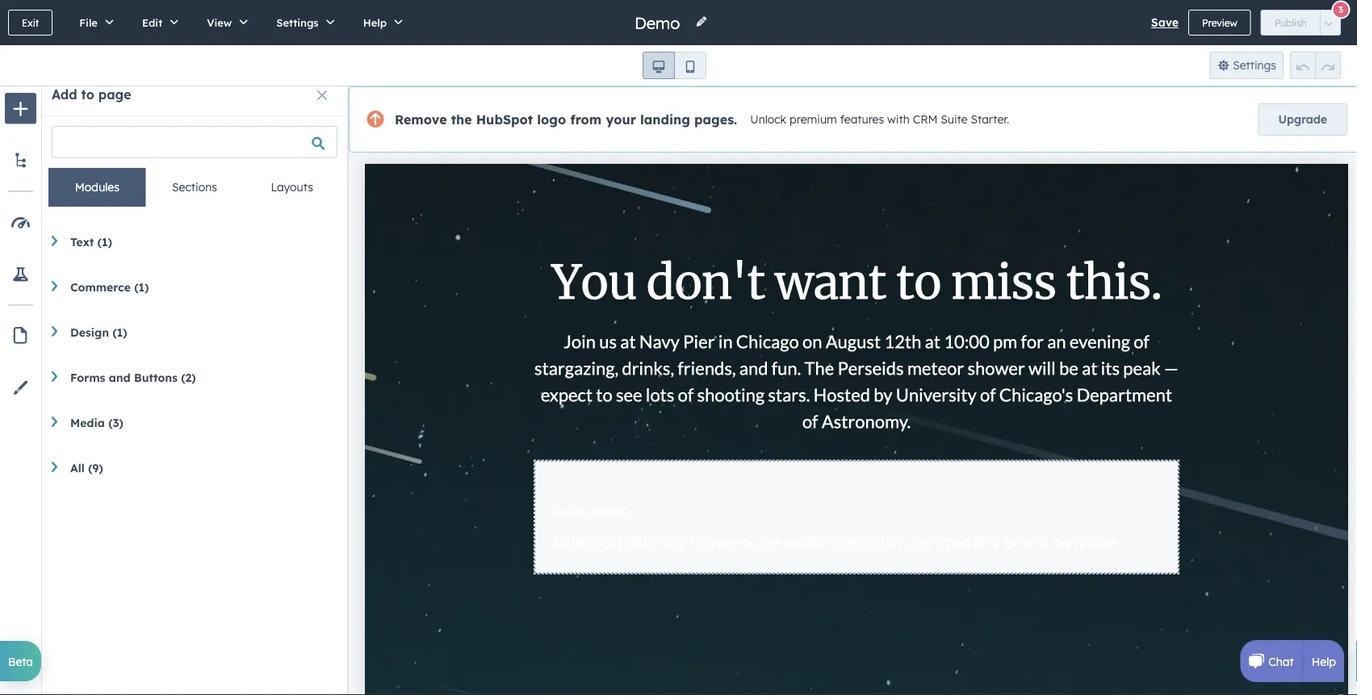 Task type: vqa. For each thing, say whether or not it's contained in the screenshot.
"3"
yes



Task type: describe. For each thing, give the bounding box(es) containing it.
0 vertical spatial settings button
[[259, 0, 346, 45]]

suite
[[941, 112, 968, 127]]

from
[[570, 111, 602, 128]]

3
[[1339, 4, 1344, 15]]

with
[[888, 112, 910, 127]]

exit
[[22, 17, 39, 29]]

hubspot
[[476, 111, 533, 128]]

remove
[[395, 111, 447, 128]]

edit
[[142, 16, 162, 29]]

your
[[606, 111, 636, 128]]

save
[[1151, 15, 1179, 29]]

logo
[[537, 111, 566, 128]]

save button
[[1151, 13, 1179, 32]]

1 group from the left
[[643, 52, 707, 79]]

add to page
[[52, 86, 131, 103]]

modules link
[[48, 168, 146, 207]]

preview
[[1202, 17, 1238, 29]]

crm
[[913, 112, 938, 127]]

Search search field
[[52, 126, 338, 158]]

publish button
[[1261, 10, 1321, 36]]

edit button
[[125, 0, 190, 45]]

beta
[[8, 654, 33, 668]]

upgrade
[[1279, 112, 1328, 126]]

0 horizontal spatial settings
[[276, 16, 319, 29]]

beta button
[[0, 641, 41, 682]]

unlock premium features with crm suite starter.
[[750, 112, 1010, 127]]

1 vertical spatial settings
[[1233, 58, 1277, 72]]

chat
[[1269, 654, 1294, 668]]

to
[[81, 86, 94, 103]]

tab list containing modules
[[48, 168, 341, 208]]

file
[[79, 16, 98, 29]]

exit link
[[8, 10, 53, 36]]

unlock
[[750, 112, 787, 127]]

layouts
[[271, 180, 313, 194]]

help button
[[346, 0, 414, 45]]

file button
[[62, 0, 125, 45]]

features
[[840, 112, 884, 127]]



Task type: locate. For each thing, give the bounding box(es) containing it.
1 horizontal spatial help
[[1312, 654, 1336, 668]]

preview button
[[1189, 10, 1251, 36]]

tab panel
[[48, 207, 341, 233]]

view
[[207, 16, 232, 29]]

landing
[[640, 111, 690, 128]]

upgrade link
[[1259, 103, 1348, 136]]

add
[[52, 86, 77, 103]]

sections link
[[146, 168, 243, 207]]

0 vertical spatial settings
[[276, 16, 319, 29]]

modules
[[75, 180, 119, 194]]

starter.
[[971, 112, 1010, 127]]

close image
[[317, 90, 327, 100]]

the
[[451, 111, 472, 128]]

group
[[643, 52, 707, 79], [1290, 52, 1341, 79]]

page
[[98, 86, 131, 103]]

view button
[[190, 0, 259, 45]]

premium
[[790, 112, 837, 127]]

1 horizontal spatial group
[[1290, 52, 1341, 79]]

settings down the preview
[[1233, 58, 1277, 72]]

0 vertical spatial help
[[363, 16, 387, 29]]

help inside button
[[363, 16, 387, 29]]

group down publish "group"
[[1290, 52, 1341, 79]]

0 horizontal spatial group
[[643, 52, 707, 79]]

tab list
[[48, 168, 341, 208]]

layouts link
[[243, 168, 341, 207]]

settings
[[276, 16, 319, 29], [1233, 58, 1277, 72]]

publish
[[1275, 17, 1307, 29]]

sections
[[172, 180, 217, 194]]

0 horizontal spatial help
[[363, 16, 387, 29]]

settings button down the preview
[[1210, 52, 1284, 79]]

2 group from the left
[[1290, 52, 1341, 79]]

0 horizontal spatial settings button
[[259, 0, 346, 45]]

pages.
[[694, 111, 737, 128]]

1 horizontal spatial settings
[[1233, 58, 1277, 72]]

1 vertical spatial help
[[1312, 654, 1336, 668]]

1 vertical spatial settings button
[[1210, 52, 1284, 79]]

settings button up close icon on the left
[[259, 0, 346, 45]]

publish group
[[1261, 10, 1341, 36]]

settings button
[[259, 0, 346, 45], [1210, 52, 1284, 79]]

group up landing
[[643, 52, 707, 79]]

help
[[363, 16, 387, 29], [1312, 654, 1336, 668]]

1 horizontal spatial settings button
[[1210, 52, 1284, 79]]

remove the hubspot logo from your landing pages.
[[395, 111, 737, 128]]

None field
[[633, 12, 686, 34]]

settings right view button
[[276, 16, 319, 29]]



